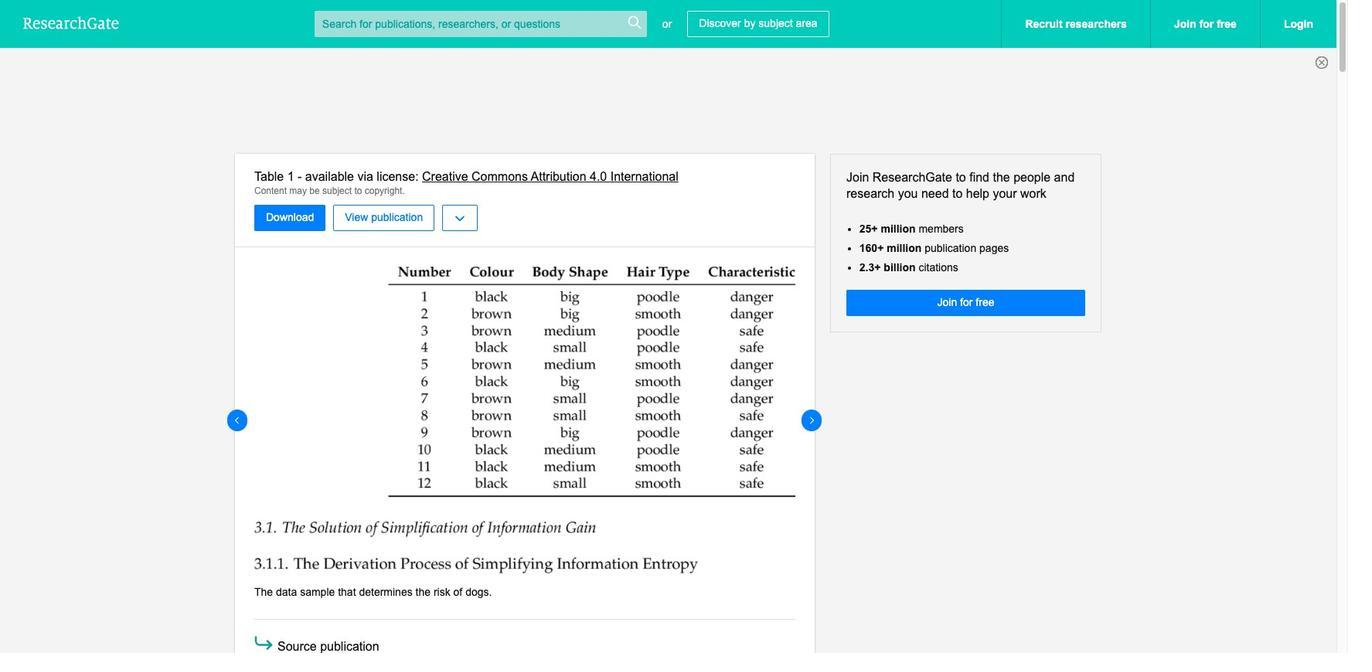 Task type: locate. For each thing, give the bounding box(es) containing it.
creative
[[422, 170, 468, 183]]

free inside main content
[[976, 296, 995, 309]]

0 horizontal spatial subject
[[323, 185, 352, 196]]

0 horizontal spatial join
[[847, 171, 869, 184]]

to left help
[[953, 187, 963, 200]]

0 horizontal spatial free
[[976, 296, 995, 309]]

research
[[847, 187, 895, 200]]

million right '25+'
[[881, 222, 916, 235]]

0 vertical spatial subject
[[759, 17, 793, 29]]

be
[[310, 185, 320, 196]]

0 vertical spatial publication
[[371, 211, 423, 224]]

1 horizontal spatial for
[[1200, 18, 1214, 30]]

1 horizontal spatial join for free
[[1175, 18, 1237, 30]]

to
[[956, 171, 966, 184], [354, 185, 362, 196], [953, 187, 963, 200]]

the
[[993, 171, 1010, 184], [416, 586, 431, 599]]

publication inside 25+ million members 160+ million publication pages 2.3+ billion citations
[[925, 242, 977, 254]]

1 vertical spatial join
[[847, 171, 869, 184]]

main content
[[0, 154, 1337, 653]]

to down via
[[354, 185, 362, 196]]

0 horizontal spatial for
[[961, 296, 973, 309]]

1 vertical spatial the
[[416, 586, 431, 599]]

0 vertical spatial for
[[1200, 18, 1214, 30]]

publication down "members"
[[925, 242, 977, 254]]

0 vertical spatial join for free link
[[1151, 0, 1260, 48]]

0 horizontal spatial join for free link
[[847, 290, 1086, 316]]

for
[[1200, 18, 1214, 30], [961, 296, 973, 309]]

1 horizontal spatial join for free link
[[1151, 0, 1260, 48]]

members
[[919, 222, 964, 235]]

discover by subject area
[[699, 17, 818, 29]]

need
[[922, 187, 949, 200]]

join
[[1175, 18, 1197, 30], [847, 171, 869, 184], [938, 296, 958, 309]]

2 horizontal spatial join
[[1175, 18, 1197, 30]]

1 horizontal spatial the
[[993, 171, 1010, 184]]

1 vertical spatial publication
[[925, 242, 977, 254]]

area
[[796, 17, 818, 29]]

1 horizontal spatial free
[[1217, 18, 1237, 30]]

1 vertical spatial free
[[976, 296, 995, 309]]

2 vertical spatial join
[[938, 296, 958, 309]]

the data sample that determines the risk of dogs. image
[[254, 267, 796, 574]]

subject
[[759, 17, 793, 29], [323, 185, 352, 196]]

join for free link
[[1151, 0, 1260, 48], [847, 290, 1086, 316]]

table
[[254, 170, 284, 183]]

publication
[[371, 211, 423, 224], [925, 242, 977, 254], [320, 640, 379, 653]]

join researchgate to find the people and research you need to help your work
[[847, 171, 1075, 200]]

1 vertical spatial for
[[961, 296, 973, 309]]

free left login link
[[1217, 18, 1237, 30]]

people
[[1014, 171, 1051, 184]]

free down pages
[[976, 296, 995, 309]]

main content containing table 1
[[0, 154, 1337, 653]]

view publication
[[345, 211, 423, 224]]

million
[[881, 222, 916, 235], [887, 242, 922, 254]]

1 horizontal spatial subject
[[759, 17, 793, 29]]

the data sample that determines the risk of dogs.
[[254, 586, 492, 599]]

attribution
[[531, 170, 587, 183]]

the left risk
[[416, 586, 431, 599]]

may
[[289, 185, 307, 196]]

size s image
[[627, 15, 642, 30]]

the inside join researchgate to find the people and research you need to help your work
[[993, 171, 1010, 184]]

1 vertical spatial join for free link
[[847, 290, 1086, 316]]

find
[[970, 171, 990, 184]]

by
[[744, 17, 756, 29]]

or
[[663, 18, 672, 30]]

join for free
[[1175, 18, 1237, 30], [938, 296, 995, 309]]

data
[[276, 586, 297, 599]]

citations
[[919, 261, 959, 274]]

dogs.
[[466, 586, 492, 599]]

publication right source
[[320, 640, 379, 653]]

of
[[454, 586, 463, 599]]

0 horizontal spatial join for free
[[938, 296, 995, 309]]

creative commons attribution 4.0 international link
[[422, 170, 679, 183]]

researchgate
[[873, 171, 953, 184]]

publication down copyright.
[[371, 211, 423, 224]]

download
[[266, 211, 314, 224]]

1 vertical spatial join for free
[[938, 296, 995, 309]]

researchgate logo image
[[23, 16, 119, 29]]

0 vertical spatial the
[[993, 171, 1010, 184]]

1 vertical spatial subject
[[323, 185, 352, 196]]

recruit researchers link
[[1002, 0, 1151, 48]]

you
[[898, 187, 918, 200]]

subject right by
[[759, 17, 793, 29]]

2 vertical spatial publication
[[320, 640, 379, 653]]

the up 'your'
[[993, 171, 1010, 184]]

discover by subject area link
[[688, 11, 829, 37]]

free
[[1217, 18, 1237, 30], [976, 296, 995, 309]]

-
[[298, 170, 302, 183]]

for inside main content
[[961, 296, 973, 309]]

join for free inside main content
[[938, 296, 995, 309]]

million up billion
[[887, 242, 922, 254]]

subject down available
[[323, 185, 352, 196]]

subject inside table 1 - available via license: creative commons attribution 4.0 international content may be subject to copyright.
[[323, 185, 352, 196]]

recruit researchers
[[1026, 18, 1127, 30]]

0 vertical spatial join
[[1175, 18, 1197, 30]]

0 vertical spatial join for free
[[1175, 18, 1237, 30]]

1 horizontal spatial join
[[938, 296, 958, 309]]



Task type: describe. For each thing, give the bounding box(es) containing it.
risk
[[434, 586, 451, 599]]

work
[[1021, 187, 1047, 200]]

2.3+
[[860, 261, 881, 274]]

join inside join researchgate to find the people and research you need to help your work
[[847, 171, 869, 184]]

sample
[[300, 586, 335, 599]]

help
[[966, 187, 990, 200]]

copyright.
[[365, 185, 405, 196]]

publication for view publication
[[371, 211, 423, 224]]

size m image
[[252, 631, 275, 653]]

source publication
[[278, 640, 379, 653]]

source
[[278, 640, 317, 653]]

1 vertical spatial million
[[887, 242, 922, 254]]

login
[[1284, 18, 1314, 30]]

1
[[287, 170, 294, 183]]

download link
[[254, 205, 326, 232]]

discover
[[699, 17, 741, 29]]

160+
[[860, 242, 884, 254]]

researchers
[[1066, 18, 1127, 30]]

0 horizontal spatial the
[[416, 586, 431, 599]]

view
[[345, 211, 368, 224]]

login link
[[1260, 0, 1337, 48]]

to left find
[[956, 171, 966, 184]]

pages
[[980, 242, 1009, 254]]

to inside table 1 - available via license: creative commons attribution 4.0 international content may be subject to copyright.
[[354, 185, 362, 196]]

commons
[[472, 170, 528, 183]]

content
[[254, 185, 287, 196]]

billion
[[884, 261, 916, 274]]

recruit
[[1026, 18, 1063, 30]]

the
[[254, 586, 273, 599]]

available
[[305, 170, 354, 183]]

view publication link
[[334, 205, 435, 232]]

your
[[993, 187, 1017, 200]]

0 vertical spatial free
[[1217, 18, 1237, 30]]

table 1 - available via license: creative commons attribution 4.0 international content may be subject to copyright.
[[254, 170, 679, 196]]

25+
[[860, 222, 878, 235]]

Search for publications, researchers, or questions field
[[315, 11, 647, 37]]

via
[[358, 170, 373, 183]]

determines
[[359, 586, 413, 599]]

license:
[[377, 170, 419, 183]]

that
[[338, 586, 356, 599]]

international
[[611, 170, 679, 183]]

and
[[1054, 171, 1075, 184]]

4.0
[[590, 170, 607, 183]]

0 vertical spatial million
[[881, 222, 916, 235]]

publication for source publication
[[320, 640, 379, 653]]

25+ million members 160+ million publication pages 2.3+ billion citations
[[860, 222, 1009, 274]]



Task type: vqa. For each thing, say whether or not it's contained in the screenshot.
Advertisement ELEMENT
no



